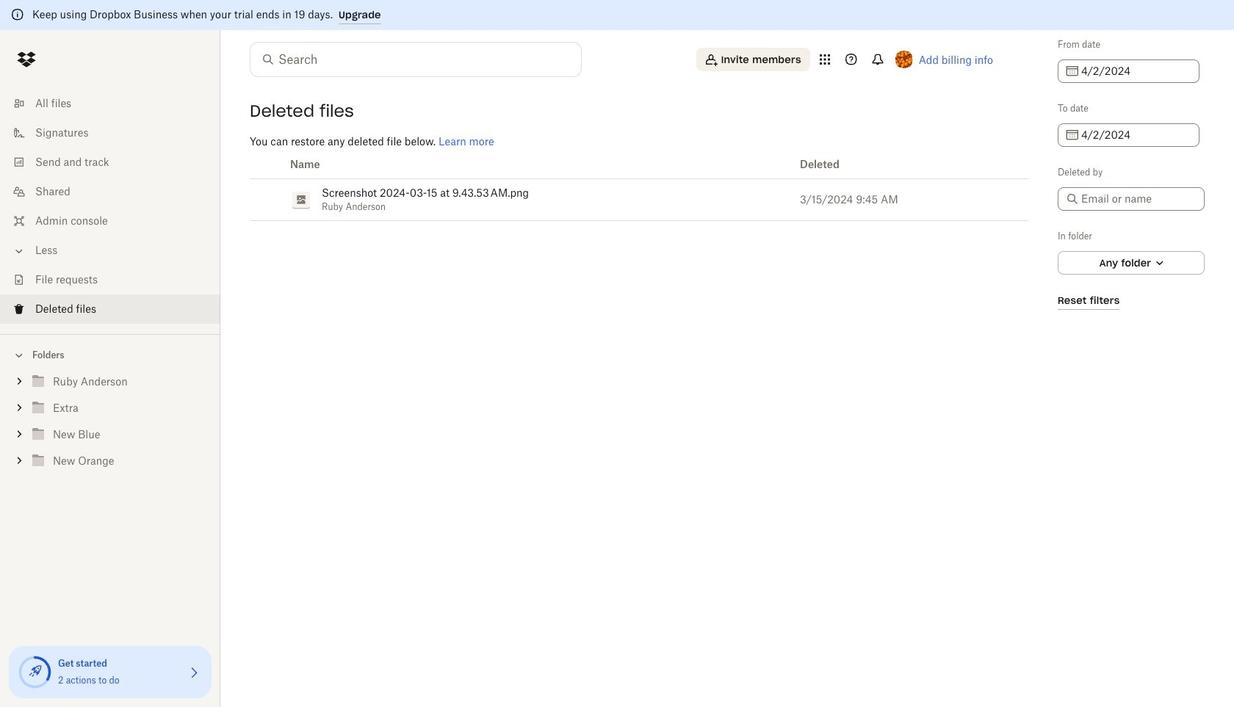 Task type: describe. For each thing, give the bounding box(es) containing it.
restore screenshot 2024-03-15 at 9.43.53 am.png row
[[250, 179, 1029, 221]]

2 column header from the left
[[789, 151, 1029, 179]]

dropbox image
[[12, 45, 41, 74]]

less image
[[12, 244, 26, 259]]

1 column header from the left
[[287, 151, 789, 179]]

select this row column header
[[250, 151, 287, 179]]



Task type: vqa. For each thing, say whether or not it's contained in the screenshot.
list
yes



Task type: locate. For each thing, give the bounding box(es) containing it.
alert
[[0, 0, 1235, 30]]

cell
[[250, 179, 287, 221]]

None text field
[[1082, 127, 1191, 143]]

table
[[250, 151, 1029, 221]]

None text field
[[1082, 63, 1191, 79]]

account menu image
[[896, 51, 913, 68]]

list item
[[0, 295, 220, 324]]

Email or name text field
[[1082, 191, 1196, 207]]

list
[[0, 80, 220, 334]]

row
[[250, 151, 1029, 179]]

Search in folder "Dropbox" text field
[[279, 51, 551, 68]]

column header
[[287, 151, 789, 179], [789, 151, 1029, 179]]

group
[[0, 366, 220, 486]]



